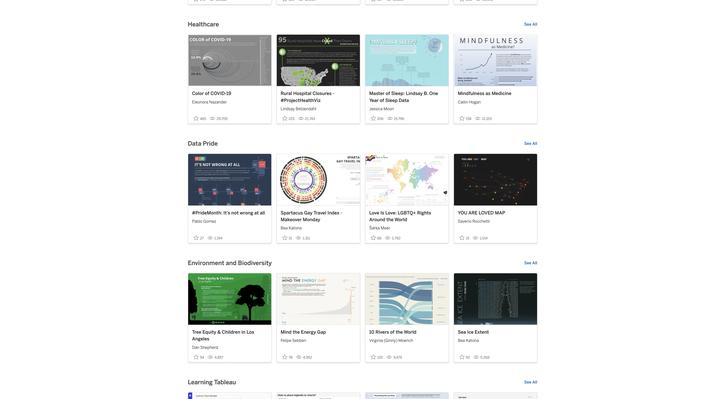 Task type: describe. For each thing, give the bounding box(es) containing it.
jessica moon link
[[369, 104, 444, 112]]

and
[[226, 259, 236, 267]]

rocchetti
[[472, 219, 490, 224]]

love
[[369, 210, 379, 216]]

all for tableau
[[532, 380, 537, 385]]

workbook thumbnail image for closures
[[277, 35, 360, 86]]

workbook thumbnail image for not
[[188, 154, 271, 206]]

9,479
[[393, 356, 402, 360]]

gap
[[317, 330, 326, 335]]

ice
[[467, 330, 474, 335]]

gay
[[304, 210, 313, 216]]

&
[[217, 330, 221, 335]]

angeles
[[192, 337, 209, 342]]

1 all from the top
[[532, 22, 537, 27]]

4,857 views element
[[206, 354, 225, 362]]

add favorite button containing 225
[[281, 114, 296, 123]]

#pridemonth:
[[192, 210, 222, 216]]

1,014 views element
[[471, 234, 490, 243]]

virginia (ginny) moench link
[[369, 336, 444, 344]]

206
[[377, 117, 384, 121]]

see all environment and biodiversity element
[[524, 260, 537, 266]]

master of sleep: lindsay b. one year of sleep data link
[[369, 90, 444, 104]]

tree equity & children in los angeles link
[[192, 329, 267, 343]]

felipe
[[281, 339, 291, 343]]

rural hospital closures - #projecthealthviz link
[[281, 90, 356, 104]]

workbook thumbnail image for &
[[188, 273, 271, 325]]

hospital
[[293, 91, 311, 96]]

cailin hogan link
[[458, 97, 533, 105]]

sea
[[458, 330, 466, 335]]

moon
[[384, 107, 394, 111]]

šárka meer
[[369, 226, 390, 231]]

see all for pride
[[524, 141, 537, 146]]

felipe sebben link
[[281, 336, 356, 344]]

mindfulness as medicine
[[458, 91, 511, 96]]

78
[[289, 356, 293, 360]]

0 horizontal spatial the
[[293, 330, 300, 335]]

not
[[231, 210, 239, 216]]

10 rivers of the world
[[369, 330, 416, 335]]

environment
[[188, 259, 224, 267]]

mindfulness
[[458, 91, 484, 96]]

9,479 views element
[[384, 354, 404, 362]]

bea katona for sea ice extent
[[458, 339, 479, 343]]

workbook thumbnail image for medicine
[[454, 35, 537, 86]]

10
[[369, 330, 374, 335]]

see all for tableau
[[524, 380, 537, 385]]

mind
[[281, 330, 292, 335]]

1 vertical spatial lindsay
[[281, 107, 295, 111]]

energy
[[301, 330, 316, 335]]

see all link for and
[[524, 260, 537, 266]]

environment and biodiversity
[[188, 259, 272, 267]]

master of sleep: lindsay b. one year of sleep data
[[369, 91, 438, 103]]

tree
[[192, 330, 201, 335]]

love:
[[385, 210, 397, 216]]

workbook thumbnail image for love:
[[365, 154, 448, 206]]

add favorite button containing 92
[[458, 353, 471, 361]]

mindfulness as medicine link
[[458, 90, 533, 97]]

19
[[226, 91, 231, 96]]

sleep:
[[391, 91, 405, 96]]

in
[[241, 330, 245, 335]]

wrong
[[240, 210, 253, 216]]

(ginny)
[[384, 339, 398, 343]]

spartacus gay travel index - makeover monday
[[281, 210, 342, 223]]

Add Favorite button
[[369, 114, 385, 123]]

color of covid-19
[[192, 91, 231, 96]]

15,796
[[394, 117, 404, 121]]

katona for ice
[[466, 339, 479, 343]]

of right year
[[380, 98, 384, 103]]

29,709
[[217, 117, 228, 121]]

bea katona link for extent
[[458, 336, 533, 344]]

you are loved map link
[[458, 210, 533, 217]]

see for and
[[524, 261, 531, 265]]

see all link for pride
[[524, 141, 537, 147]]

learning
[[188, 379, 213, 386]]

workbook thumbnail image for energy
[[277, 273, 360, 325]]

rural hospital closures - #projecthealthviz
[[281, 91, 334, 103]]

workbook thumbnail image for extent
[[454, 273, 537, 325]]

saverio rocchetti link
[[458, 217, 533, 225]]

of inside "link"
[[390, 330, 395, 335]]

Add Favorite button
[[192, 353, 206, 361]]

add favorite button containing 78
[[281, 353, 294, 361]]

color of covid-19 link
[[192, 90, 267, 97]]

21,743 views element
[[296, 115, 317, 123]]

hogan
[[469, 100, 481, 104]]

#pridemonth: it's not wrong at all
[[192, 210, 265, 216]]

12,201 views element
[[473, 115, 494, 123]]

one
[[429, 91, 438, 96]]

spartacus
[[281, 210, 303, 216]]

spartacus gay travel index - makeover monday link
[[281, 210, 356, 224]]

love is love: lgbtq+ rights around the world
[[369, 210, 431, 223]]

šárka
[[369, 226, 380, 231]]

extent
[[475, 330, 489, 335]]

2 add favorite image from the left
[[371, 0, 376, 1]]

1,194 views element
[[205, 234, 224, 243]]

Add Favorite button
[[369, 353, 384, 361]]

jessica
[[369, 107, 383, 111]]

katona for gay
[[289, 226, 302, 231]]

bea for sea ice extent
[[458, 339, 465, 343]]

learning tableau heading
[[188, 379, 236, 387]]

1 add favorite image from the left
[[282, 0, 287, 1]]

master
[[369, 91, 385, 96]]

158
[[466, 117, 471, 121]]

sea ice extent
[[458, 330, 489, 335]]

see all data pride element
[[524, 141, 537, 147]]

saverio
[[458, 219, 472, 224]]

27
[[200, 236, 204, 241]]

bea for spartacus gay travel index - makeover monday
[[281, 226, 288, 231]]

meer
[[381, 226, 390, 231]]

map
[[495, 210, 505, 216]]

dan shepherd
[[192, 345, 218, 350]]

10 rivers of the world link
[[369, 329, 444, 336]]

lindsay inside master of sleep: lindsay b. one year of sleep data
[[406, 91, 423, 96]]

as
[[486, 91, 491, 96]]

workbook thumbnail image for of
[[365, 273, 448, 325]]

#pridemonth: it's not wrong at all link
[[192, 210, 267, 217]]

world inside "link"
[[404, 330, 416, 335]]

31
[[289, 236, 292, 241]]

lindsay betzendahl
[[281, 107, 316, 111]]

pablo gomez
[[192, 219, 216, 224]]

of up "sleep"
[[386, 91, 390, 96]]

see all healthcare element
[[524, 21, 537, 27]]

3 add favorite image from the left
[[459, 0, 464, 1]]

eleonora nazander
[[192, 100, 227, 104]]

68
[[377, 236, 381, 241]]

all for and
[[532, 261, 537, 265]]

92
[[466, 356, 470, 360]]



Task type: locate. For each thing, give the bounding box(es) containing it.
0 horizontal spatial add favorite image
[[282, 0, 287, 1]]

see all for and
[[524, 261, 537, 265]]

moench
[[398, 339, 413, 343]]

workbook thumbnail image for sleep:
[[365, 35, 448, 86]]

bea up 31 button
[[281, 226, 288, 231]]

2 see all link from the top
[[524, 141, 537, 147]]

2 all from the top
[[532, 141, 537, 146]]

see all learning tableau element
[[524, 380, 537, 386]]

bea katona link down extent
[[458, 336, 533, 344]]

data left the pride at left top
[[188, 140, 201, 147]]

loved
[[479, 210, 494, 216]]

color
[[192, 91, 204, 96]]

monday
[[303, 217, 320, 223]]

dan shepherd link
[[192, 343, 267, 351]]

2,762
[[392, 236, 401, 241]]

lgbtq+
[[398, 210, 416, 216]]

sebben
[[292, 339, 306, 343]]

of up "eleonora nazander" at the left of page
[[205, 91, 209, 96]]

0 vertical spatial data
[[399, 98, 409, 103]]

0 horizontal spatial bea katona link
[[281, 224, 356, 231]]

1 vertical spatial data
[[188, 140, 201, 147]]

see for pride
[[524, 141, 531, 146]]

nazander
[[209, 100, 227, 104]]

pride
[[203, 140, 218, 147]]

0 vertical spatial -
[[333, 91, 334, 96]]

data up jessica moon 'link'
[[399, 98, 409, 103]]

29,709 views element
[[208, 115, 230, 123]]

0 horizontal spatial katona
[[289, 226, 302, 231]]

healthcare heading
[[188, 20, 219, 28]]

1 vertical spatial bea
[[458, 339, 465, 343]]

4 see from the top
[[524, 380, 531, 385]]

Add Favorite button
[[192, 234, 205, 242]]

21,743
[[305, 117, 315, 121]]

4,952 views element
[[294, 354, 314, 362]]

2 horizontal spatial the
[[396, 330, 403, 335]]

3 all from the top
[[532, 261, 537, 265]]

equity
[[202, 330, 216, 335]]

3 see all link from the top
[[524, 260, 537, 266]]

1 see all from the top
[[524, 22, 537, 27]]

workbook thumbnail image for covid-
[[188, 35, 271, 86]]

1 see all link from the top
[[524, 21, 537, 27]]

5,269
[[480, 356, 489, 360]]

0 horizontal spatial bea
[[281, 226, 288, 231]]

year
[[369, 98, 379, 103]]

data pride
[[188, 140, 218, 147]]

0 horizontal spatial data
[[188, 140, 201, 147]]

all inside "element"
[[532, 261, 537, 265]]

- inside spartacus gay travel index - makeover monday
[[340, 210, 342, 216]]

world up virginia (ginny) moench link
[[404, 330, 416, 335]]

1,194
[[214, 236, 222, 241]]

bea katona down makeover
[[281, 226, 302, 231]]

the up felipe sebben
[[293, 330, 300, 335]]

eleonora nazander link
[[192, 97, 267, 105]]

1 horizontal spatial data
[[399, 98, 409, 103]]

pablo gomez link
[[192, 217, 267, 225]]

1 horizontal spatial lindsay
[[406, 91, 423, 96]]

jessica moon
[[369, 107, 394, 111]]

2,762 views element
[[383, 234, 403, 243]]

15,796 views element
[[385, 115, 406, 123]]

Add Favorite button
[[281, 234, 294, 242]]

betzendahl
[[296, 107, 316, 111]]

1,311 views element
[[294, 234, 312, 243]]

1 horizontal spatial katona
[[466, 339, 479, 343]]

1 vertical spatial world
[[404, 330, 416, 335]]

0 vertical spatial lindsay
[[406, 91, 423, 96]]

5,269 views element
[[471, 354, 491, 362]]

#projecthealthviz
[[281, 98, 321, 103]]

lindsay up 225
[[281, 107, 295, 111]]

0 vertical spatial bea katona
[[281, 226, 302, 231]]

index
[[327, 210, 339, 216]]

data
[[399, 98, 409, 103], [188, 140, 201, 147]]

all for pride
[[532, 141, 537, 146]]

3 see from the top
[[524, 261, 531, 265]]

mind the energy gap
[[281, 330, 326, 335]]

0 horizontal spatial lindsay
[[281, 107, 295, 111]]

1 horizontal spatial bea
[[458, 339, 465, 343]]

children
[[222, 330, 240, 335]]

0 horizontal spatial -
[[333, 91, 334, 96]]

environment and biodiversity heading
[[188, 259, 272, 267]]

see all link for tableau
[[524, 380, 537, 386]]

bea katona for spartacus gay travel index - makeover monday
[[281, 226, 302, 231]]

bea
[[281, 226, 288, 231], [458, 339, 465, 343]]

0 vertical spatial bea katona link
[[281, 224, 356, 231]]

1 vertical spatial bea katona
[[458, 339, 479, 343]]

covid-
[[211, 91, 226, 96]]

biodiversity
[[238, 259, 272, 267]]

travel
[[314, 210, 326, 216]]

gomez
[[203, 219, 216, 224]]

Add Favorite button
[[192, 0, 207, 3], [281, 0, 296, 3], [369, 0, 384, 3], [458, 0, 474, 3], [281, 114, 296, 123], [458, 114, 473, 123], [369, 234, 383, 242], [281, 353, 294, 361], [458, 353, 471, 361]]

makeover
[[281, 217, 302, 223]]

2 see all from the top
[[524, 141, 537, 146]]

workbook thumbnail image
[[188, 35, 271, 86], [277, 35, 360, 86], [365, 35, 448, 86], [454, 35, 537, 86], [188, 154, 271, 206], [277, 154, 360, 206], [365, 154, 448, 206], [454, 154, 537, 206], [188, 273, 271, 325], [277, 273, 360, 325], [365, 273, 448, 325], [454, 273, 537, 325]]

add favorite image
[[194, 0, 199, 1]]

los
[[247, 330, 254, 335]]

data pride heading
[[188, 140, 218, 148]]

world down lgbtq+
[[395, 217, 407, 223]]

225
[[289, 117, 295, 121]]

1 see from the top
[[524, 22, 531, 27]]

1,311
[[303, 236, 310, 241]]

you
[[458, 210, 467, 216]]

2 horizontal spatial add favorite image
[[459, 0, 464, 1]]

see inside "element"
[[524, 261, 531, 265]]

4,952
[[303, 356, 312, 360]]

world inside the love is love: lgbtq+ rights around the world
[[395, 217, 407, 223]]

the inside the love is love: lgbtq+ rights around the world
[[386, 217, 394, 223]]

4 see all from the top
[[524, 380, 537, 385]]

katona
[[289, 226, 302, 231], [466, 339, 479, 343]]

0 horizontal spatial bea katona
[[281, 226, 302, 231]]

1 horizontal spatial add favorite image
[[371, 0, 376, 1]]

of up virginia (ginny) moench
[[390, 330, 395, 335]]

add favorite image
[[282, 0, 287, 1], [371, 0, 376, 1], [459, 0, 464, 1]]

all
[[532, 22, 537, 27], [532, 141, 537, 146], [532, 261, 537, 265], [532, 380, 537, 385]]

- right the closures
[[333, 91, 334, 96]]

2 see from the top
[[524, 141, 531, 146]]

around
[[369, 217, 385, 223]]

see for tableau
[[524, 380, 531, 385]]

see all
[[524, 22, 537, 27], [524, 141, 537, 146], [524, 261, 537, 265], [524, 380, 537, 385]]

saverio rocchetti
[[458, 219, 490, 224]]

lindsay left b.
[[406, 91, 423, 96]]

the inside "link"
[[396, 330, 403, 335]]

bea katona down ice at right bottom
[[458, 339, 479, 343]]

4 see all link from the top
[[524, 380, 537, 386]]

lindsay betzendahl link
[[281, 104, 356, 112]]

workbook thumbnail image for loved
[[454, 154, 537, 206]]

465
[[200, 117, 206, 121]]

Add Favorite button
[[458, 234, 471, 242]]

12,201
[[482, 117, 492, 121]]

bea down sea
[[458, 339, 465, 343]]

healthcare
[[188, 21, 219, 28]]

virginia (ginny) moench
[[369, 339, 413, 343]]

bea katona
[[281, 226, 302, 231], [458, 339, 479, 343]]

šárka meer link
[[369, 224, 444, 231]]

add favorite button containing 158
[[458, 114, 473, 123]]

0 vertical spatial world
[[395, 217, 407, 223]]

- inside rural hospital closures - #projecthealthviz
[[333, 91, 334, 96]]

sleep
[[385, 98, 398, 103]]

1 vertical spatial katona
[[466, 339, 479, 343]]

world
[[395, 217, 407, 223], [404, 330, 416, 335]]

the up moench
[[396, 330, 403, 335]]

the down love:
[[386, 217, 394, 223]]

workbook thumbnail image for travel
[[277, 154, 360, 206]]

katona down makeover
[[289, 226, 302, 231]]

sea ice extent link
[[458, 329, 533, 336]]

rights
[[417, 210, 431, 216]]

at
[[254, 210, 259, 216]]

- right index
[[340, 210, 342, 216]]

medicine
[[492, 91, 511, 96]]

bea katona link down monday
[[281, 224, 356, 231]]

katona down sea ice extent
[[466, 339, 479, 343]]

learning tableau
[[188, 379, 236, 386]]

bea katona link
[[281, 224, 356, 231], [458, 336, 533, 344]]

4 all from the top
[[532, 380, 537, 385]]

0 vertical spatial bea
[[281, 226, 288, 231]]

1 vertical spatial bea katona link
[[458, 336, 533, 344]]

data inside master of sleep: lindsay b. one year of sleep data
[[399, 98, 409, 103]]

tableau
[[214, 379, 236, 386]]

3 see all from the top
[[524, 261, 537, 265]]

cailin hogan
[[458, 100, 481, 104]]

closures
[[313, 91, 332, 96]]

1 horizontal spatial the
[[386, 217, 394, 223]]

rivers
[[376, 330, 389, 335]]

shepherd
[[200, 345, 218, 350]]

1 vertical spatial -
[[340, 210, 342, 216]]

15
[[466, 236, 469, 241]]

1 horizontal spatial bea katona link
[[458, 336, 533, 344]]

mind the energy gap link
[[281, 329, 356, 336]]

1 horizontal spatial bea katona
[[458, 339, 479, 343]]

see all link
[[524, 21, 537, 27], [524, 141, 537, 147], [524, 260, 537, 266], [524, 380, 537, 386]]

data inside heading
[[188, 140, 201, 147]]

bea katona link for travel
[[281, 224, 356, 231]]

0 vertical spatial katona
[[289, 226, 302, 231]]

all
[[260, 210, 265, 216]]

Add Favorite button
[[192, 114, 208, 123]]

add favorite button containing 68
[[369, 234, 383, 242]]

1 horizontal spatial -
[[340, 210, 342, 216]]

54
[[200, 356, 204, 360]]



Task type: vqa. For each thing, say whether or not it's contained in the screenshot.
Medicine WORKBOOK THUMBNAIL
yes



